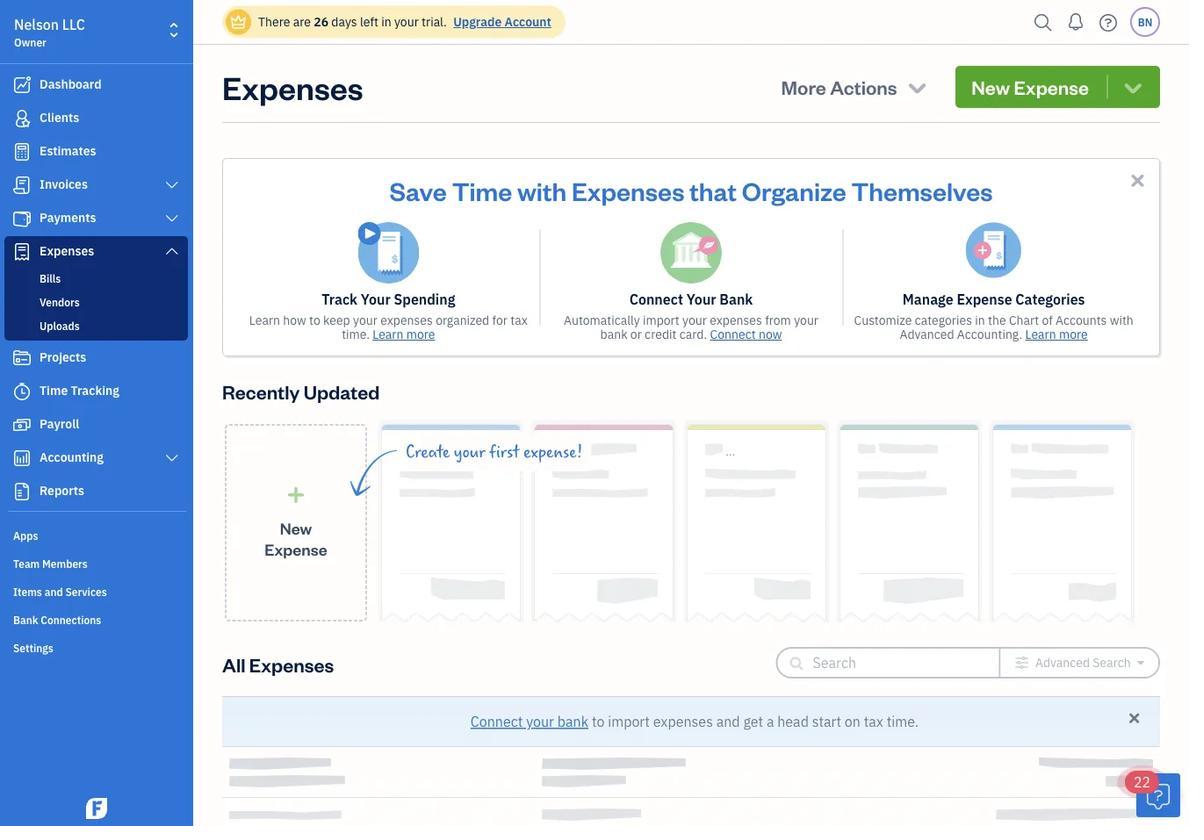 Task type: vqa. For each thing, say whether or not it's contained in the screenshot.


Task type: describe. For each thing, give the bounding box(es) containing it.
0 vertical spatial close image
[[1128, 170, 1148, 191]]

are
[[293, 14, 311, 30]]

vendors
[[40, 295, 80, 309]]

head
[[777, 713, 809, 731]]

card.
[[680, 326, 707, 343]]

learn for track your spending
[[373, 326, 403, 343]]

advanced
[[900, 326, 954, 343]]

search image
[[1029, 9, 1057, 36]]

customize categories in the chart of accounts with advanced accounting.
[[854, 312, 1134, 343]]

owner
[[14, 35, 46, 49]]

clients link
[[4, 103, 188, 134]]

reports
[[40, 483, 84, 499]]

expenses inside the main element
[[40, 243, 94, 259]]

Search text field
[[813, 649, 971, 677]]

learn inside 'learn how to keep your expenses organized for tax time.'
[[249, 312, 280, 328]]

bn button
[[1130, 7, 1160, 37]]

your for connect
[[686, 290, 716, 309]]

payments
[[40, 209, 96, 226]]

1 vertical spatial import
[[608, 713, 650, 731]]

nelson
[[14, 15, 59, 34]]

expense inside button
[[1014, 74, 1089, 99]]

1 horizontal spatial and
[[716, 713, 740, 731]]

a
[[767, 713, 774, 731]]

projects link
[[4, 343, 188, 374]]

1 horizontal spatial time.
[[887, 713, 919, 731]]

accounting
[[40, 449, 104, 465]]

nelson llc owner
[[14, 15, 85, 49]]

team
[[13, 557, 40, 571]]

items
[[13, 585, 42, 599]]

track
[[322, 290, 358, 309]]

new expense button
[[956, 66, 1160, 108]]

estimates link
[[4, 136, 188, 168]]

new expense inside button
[[972, 74, 1089, 99]]

all expenses
[[222, 652, 334, 677]]

accounting.
[[957, 326, 1023, 343]]

dashboard
[[40, 76, 102, 92]]

connect now
[[710, 326, 782, 343]]

manage expense categories
[[903, 290, 1085, 309]]

categories
[[915, 312, 972, 328]]

vendors link
[[8, 292, 184, 313]]

expenses for and
[[653, 713, 713, 731]]

tax inside 'learn how to keep your expenses organized for tax time.'
[[511, 312, 528, 328]]

learn how to keep your expenses organized for tax time.
[[249, 312, 528, 343]]

first
[[489, 443, 519, 462]]

there
[[258, 14, 290, 30]]

dashboard image
[[11, 76, 32, 94]]

expenses right all
[[249, 652, 334, 677]]

chevron large down image for expenses
[[164, 244, 180, 258]]

chevron large down image for invoices
[[164, 178, 180, 192]]

connect your bank image
[[660, 222, 722, 284]]

expenses inside automatically import your expenses from your bank or credit card.
[[710, 312, 762, 328]]

settings link
[[4, 634, 188, 660]]

items and services
[[13, 585, 107, 599]]

new expense button
[[956, 66, 1160, 108]]

recently updated
[[222, 379, 380, 404]]

money image
[[11, 416, 32, 434]]

main element
[[0, 0, 237, 826]]

days
[[331, 14, 357, 30]]

get
[[743, 713, 763, 731]]

notifications image
[[1062, 4, 1090, 40]]

freshbooks image
[[83, 798, 111, 819]]

your inside 'learn how to keep your expenses organized for tax time.'
[[353, 312, 378, 328]]

updated
[[304, 379, 380, 404]]

for
[[492, 312, 508, 328]]

how
[[283, 312, 306, 328]]

reports link
[[4, 476, 188, 508]]

apps
[[13, 529, 38, 543]]

26
[[314, 14, 329, 30]]

keep
[[323, 312, 350, 328]]

apps link
[[4, 522, 188, 548]]

credit
[[645, 326, 677, 343]]

invoices
[[40, 176, 88, 192]]

1 vertical spatial bank
[[557, 713, 589, 731]]

organized
[[436, 312, 489, 328]]

automatically import your expenses from your bank or credit card.
[[564, 312, 819, 343]]

there are 26 days left in your trial. upgrade account
[[258, 14, 551, 30]]

left
[[360, 14, 378, 30]]

items and services link
[[4, 578, 188, 604]]

2 vertical spatial connect
[[471, 713, 523, 731]]

expenses down are
[[222, 66, 363, 108]]

expense for manage expense categories image
[[957, 290, 1012, 309]]

1 horizontal spatial to
[[592, 713, 605, 731]]

crown image
[[229, 13, 248, 31]]

report image
[[11, 483, 32, 501]]

time tracking link
[[4, 376, 188, 408]]

connect for connect now
[[710, 326, 756, 343]]

team members
[[13, 557, 88, 571]]

start
[[812, 713, 841, 731]]

customize
[[854, 312, 912, 328]]

22 button
[[1125, 771, 1180, 818]]

connections
[[41, 613, 101, 627]]

on
[[845, 713, 861, 731]]

learn for manage expense categories
[[1025, 326, 1056, 343]]

more actions
[[781, 74, 897, 99]]

from
[[765, 312, 791, 328]]

more actions button
[[765, 66, 945, 108]]

chevron large down image for accounting
[[164, 451, 180, 465]]

in inside customize categories in the chart of accounts with advanced accounting.
[[975, 312, 985, 328]]

1 vertical spatial new expense
[[265, 518, 327, 560]]

connect your bank to import expenses and get a head start on tax time.
[[471, 713, 919, 731]]

and inside the main element
[[45, 585, 63, 599]]

bills
[[40, 271, 61, 285]]



Task type: locate. For each thing, give the bounding box(es) containing it.
tax right on
[[864, 713, 883, 731]]

more for spending
[[406, 326, 435, 343]]

1 your from the left
[[361, 290, 391, 309]]

22
[[1134, 773, 1151, 792]]

1 chevrondown image from the left
[[905, 75, 930, 99]]

project image
[[11, 350, 32, 367]]

0 horizontal spatial in
[[381, 14, 391, 30]]

invoice image
[[11, 177, 32, 194]]

all
[[222, 652, 245, 677]]

bank connections
[[13, 613, 101, 627]]

2 horizontal spatial connect
[[710, 326, 756, 343]]

time right timer image
[[40, 382, 68, 399]]

save
[[389, 174, 447, 207]]

expense down plus 'image'
[[265, 539, 327, 560]]

1 vertical spatial tax
[[864, 713, 883, 731]]

expenses left the 'that'
[[572, 174, 685, 207]]

payroll
[[40, 416, 79, 432]]

1 horizontal spatial bank
[[720, 290, 753, 309]]

connect for connect your bank
[[629, 290, 683, 309]]

learn
[[249, 312, 280, 328], [373, 326, 403, 343], [1025, 326, 1056, 343]]

dashboard link
[[4, 69, 188, 101]]

automatically
[[564, 312, 640, 328]]

payments link
[[4, 203, 188, 234]]

0 vertical spatial with
[[517, 174, 567, 207]]

learn more for categories
[[1025, 326, 1088, 343]]

0 vertical spatial time
[[452, 174, 512, 207]]

expense down the search image
[[1014, 74, 1089, 99]]

new expense link
[[225, 424, 367, 622]]

0 vertical spatial expense
[[1014, 74, 1089, 99]]

0 vertical spatial import
[[643, 312, 680, 328]]

0 horizontal spatial bank
[[13, 613, 38, 627]]

1 horizontal spatial tax
[[864, 713, 883, 731]]

chart image
[[11, 450, 32, 467]]

chevron large down image inside accounting link
[[164, 451, 180, 465]]

0 horizontal spatial and
[[45, 585, 63, 599]]

2 horizontal spatial expense
[[1014, 74, 1089, 99]]

1 vertical spatial new
[[280, 518, 312, 539]]

chart
[[1009, 312, 1039, 328]]

track your spending
[[322, 290, 455, 309]]

accounts
[[1056, 312, 1107, 328]]

0 horizontal spatial chevrondown image
[[905, 75, 930, 99]]

accounting link
[[4, 443, 188, 474]]

connect
[[629, 290, 683, 309], [710, 326, 756, 343], [471, 713, 523, 731]]

services
[[65, 585, 107, 599]]

connect your bank
[[629, 290, 753, 309]]

1 vertical spatial connect
[[710, 326, 756, 343]]

1 vertical spatial expense
[[957, 290, 1012, 309]]

chevrondown image right actions
[[905, 75, 930, 99]]

1 horizontal spatial in
[[975, 312, 985, 328]]

1 vertical spatial close image
[[1126, 711, 1143, 727]]

1 horizontal spatial learn
[[373, 326, 403, 343]]

in left the
[[975, 312, 985, 328]]

0 horizontal spatial learn
[[249, 312, 280, 328]]

and right items
[[45, 585, 63, 599]]

0 horizontal spatial learn more
[[373, 326, 435, 343]]

0 vertical spatial new
[[972, 74, 1010, 99]]

chevrondown image inside new expense button
[[1121, 75, 1145, 99]]

learn down categories
[[1025, 326, 1056, 343]]

chevron large down image up payments link
[[164, 178, 180, 192]]

settings
[[13, 641, 53, 655]]

expenses for organized
[[380, 312, 433, 328]]

1 horizontal spatial connect
[[629, 290, 683, 309]]

expenses down "spending"
[[380, 312, 433, 328]]

0 horizontal spatial bank
[[557, 713, 589, 731]]

timer image
[[11, 383, 32, 400]]

chevron large down image inside "expenses" link
[[164, 244, 180, 258]]

0 horizontal spatial tax
[[511, 312, 528, 328]]

1 chevron large down image from the top
[[164, 178, 180, 192]]

llc
[[62, 15, 85, 34]]

organize
[[742, 174, 846, 207]]

your up automatically import your expenses from your bank or credit card.
[[686, 290, 716, 309]]

time inside the main element
[[40, 382, 68, 399]]

0 vertical spatial connect
[[629, 290, 683, 309]]

expenses left the get
[[653, 713, 713, 731]]

1 vertical spatial and
[[716, 713, 740, 731]]

more down "spending"
[[406, 326, 435, 343]]

team members link
[[4, 550, 188, 576]]

spending
[[394, 290, 455, 309]]

close image
[[1128, 170, 1148, 191], [1126, 711, 1143, 727]]

1 vertical spatial time
[[40, 382, 68, 399]]

bank up the connect now
[[720, 290, 753, 309]]

0 vertical spatial and
[[45, 585, 63, 599]]

bank inside automatically import your expenses from your bank or credit card.
[[600, 326, 628, 343]]

new inside button
[[972, 74, 1010, 99]]

manage
[[903, 290, 953, 309]]

0 vertical spatial bank
[[600, 326, 628, 343]]

create
[[406, 443, 450, 462]]

1 learn more from the left
[[373, 326, 435, 343]]

your for track
[[361, 290, 391, 309]]

1 vertical spatial bank
[[13, 613, 38, 627]]

client image
[[11, 110, 32, 127]]

0 vertical spatial tax
[[511, 312, 528, 328]]

1 horizontal spatial chevrondown image
[[1121, 75, 1145, 99]]

import inside automatically import your expenses from your bank or credit card.
[[643, 312, 680, 328]]

0 horizontal spatial more
[[406, 326, 435, 343]]

more for categories
[[1059, 326, 1088, 343]]

0 vertical spatial time.
[[342, 326, 370, 343]]

1 more from the left
[[406, 326, 435, 343]]

new inside new expense
[[280, 518, 312, 539]]

estimates
[[40, 143, 96, 159]]

recently
[[222, 379, 300, 404]]

2 chevrondown image from the left
[[1121, 75, 1145, 99]]

1 vertical spatial in
[[975, 312, 985, 328]]

1 horizontal spatial new
[[972, 74, 1010, 99]]

0 horizontal spatial your
[[361, 290, 391, 309]]

learn left how
[[249, 312, 280, 328]]

1 vertical spatial to
[[592, 713, 605, 731]]

expense!
[[523, 443, 583, 462]]

tracking
[[71, 382, 119, 399]]

your up 'learn how to keep your expenses organized for tax time.'
[[361, 290, 391, 309]]

and left the get
[[716, 713, 740, 731]]

the
[[988, 312, 1006, 328]]

go to help image
[[1094, 9, 1122, 36]]

learn more down track your spending
[[373, 326, 435, 343]]

0 horizontal spatial new
[[280, 518, 312, 539]]

expenses
[[222, 66, 363, 108], [572, 174, 685, 207], [40, 243, 94, 259], [249, 652, 334, 677]]

2 your from the left
[[686, 290, 716, 309]]

new expense down plus 'image'
[[265, 518, 327, 560]]

expenses link
[[4, 236, 188, 268]]

2 chevron large down image from the top
[[164, 212, 180, 226]]

in right left
[[381, 14, 391, 30]]

chevron large down image inside payments link
[[164, 212, 180, 226]]

1 horizontal spatial new expense
[[972, 74, 1089, 99]]

expense for plus 'image'
[[265, 539, 327, 560]]

time. down track
[[342, 326, 370, 343]]

plus image
[[286, 486, 306, 504]]

estimate image
[[11, 143, 32, 161]]

bills link
[[8, 268, 184, 289]]

with inside customize categories in the chart of accounts with advanced accounting.
[[1110, 312, 1134, 328]]

chevrondown image
[[905, 75, 930, 99], [1121, 75, 1145, 99]]

time right 'save'
[[452, 174, 512, 207]]

learn more
[[373, 326, 435, 343], [1025, 326, 1088, 343]]

or
[[630, 326, 642, 343]]

0 vertical spatial to
[[309, 312, 320, 328]]

chevron large down image down invoices link
[[164, 212, 180, 226]]

track your spending image
[[358, 222, 419, 284]]

new expense down the search image
[[972, 74, 1089, 99]]

time.
[[342, 326, 370, 343], [887, 713, 919, 731]]

0 horizontal spatial connect
[[471, 713, 523, 731]]

4 chevron large down image from the top
[[164, 451, 180, 465]]

categories
[[1016, 290, 1085, 309]]

chevrondown image inside more actions dropdown button
[[905, 75, 930, 99]]

2 learn more from the left
[[1025, 326, 1088, 343]]

1 horizontal spatial bank
[[600, 326, 628, 343]]

0 vertical spatial bank
[[720, 290, 753, 309]]

resource center badge image
[[1136, 774, 1180, 818]]

of
[[1042, 312, 1053, 328]]

actions
[[830, 74, 897, 99]]

2 more from the left
[[1059, 326, 1088, 343]]

payment image
[[11, 210, 32, 227]]

time
[[452, 174, 512, 207], [40, 382, 68, 399]]

upgrade account link
[[450, 14, 551, 30]]

bank
[[600, 326, 628, 343], [557, 713, 589, 731]]

time. right on
[[887, 713, 919, 731]]

chevron large down image inside invoices link
[[164, 178, 180, 192]]

members
[[42, 557, 88, 571]]

chevron large down image
[[164, 178, 180, 192], [164, 212, 180, 226], [164, 244, 180, 258], [164, 451, 180, 465]]

0 horizontal spatial time.
[[342, 326, 370, 343]]

1 horizontal spatial time
[[452, 174, 512, 207]]

0 horizontal spatial new expense
[[265, 518, 327, 560]]

connect your bank button
[[471, 711, 589, 732]]

manage expense categories image
[[966, 222, 1022, 278]]

to inside 'learn how to keep your expenses organized for tax time.'
[[309, 312, 320, 328]]

0 horizontal spatial time
[[40, 382, 68, 399]]

chevrondown image for new expense
[[1121, 75, 1145, 99]]

save time with expenses that organize themselves
[[389, 174, 993, 207]]

bank down items
[[13, 613, 38, 627]]

your
[[361, 290, 391, 309], [686, 290, 716, 309]]

chevron large down image for payments
[[164, 212, 180, 226]]

learn more for spending
[[373, 326, 435, 343]]

create your first expense!
[[406, 443, 583, 462]]

bank inside the main element
[[13, 613, 38, 627]]

2 vertical spatial expense
[[265, 539, 327, 560]]

1 horizontal spatial more
[[1059, 326, 1088, 343]]

0 vertical spatial new expense
[[972, 74, 1089, 99]]

time. inside 'learn how to keep your expenses organized for tax time.'
[[342, 326, 370, 343]]

payroll link
[[4, 409, 188, 441]]

0 vertical spatial in
[[381, 14, 391, 30]]

1 horizontal spatial with
[[1110, 312, 1134, 328]]

new expense
[[972, 74, 1089, 99], [265, 518, 327, 560]]

clients
[[40, 109, 79, 126]]

2 horizontal spatial learn
[[1025, 326, 1056, 343]]

1 horizontal spatial learn more
[[1025, 326, 1088, 343]]

more
[[406, 326, 435, 343], [1059, 326, 1088, 343]]

chevrondown image for more actions
[[905, 75, 930, 99]]

expenses up "bills"
[[40, 243, 94, 259]]

tax right the for
[[511, 312, 528, 328]]

expense up the
[[957, 290, 1012, 309]]

to right connect your bank button
[[592, 713, 605, 731]]

more right the of
[[1059, 326, 1088, 343]]

expenses
[[380, 312, 433, 328], [710, 312, 762, 328], [653, 713, 713, 731]]

learn more down categories
[[1025, 326, 1088, 343]]

time tracking
[[40, 382, 119, 399]]

1 horizontal spatial expense
[[957, 290, 1012, 309]]

more
[[781, 74, 826, 99]]

expenses inside 'learn how to keep your expenses organized for tax time.'
[[380, 312, 433, 328]]

0 horizontal spatial to
[[309, 312, 320, 328]]

1 vertical spatial with
[[1110, 312, 1134, 328]]

3 chevron large down image from the top
[[164, 244, 180, 258]]

upgrade
[[453, 14, 502, 30]]

1 horizontal spatial your
[[686, 290, 716, 309]]

to right how
[[309, 312, 320, 328]]

0 horizontal spatial with
[[517, 174, 567, 207]]

uploads
[[40, 319, 80, 333]]

learn down track your spending
[[373, 326, 403, 343]]

0 horizontal spatial expense
[[265, 539, 327, 560]]

projects
[[40, 349, 86, 365]]

bank connections link
[[4, 606, 188, 632]]

expense image
[[11, 243, 32, 261]]

chevrondown image down bn
[[1121, 75, 1145, 99]]

expense
[[1014, 74, 1089, 99], [957, 290, 1012, 309], [265, 539, 327, 560]]

bn
[[1138, 15, 1153, 29]]

invoices link
[[4, 170, 188, 201]]

now
[[759, 326, 782, 343]]

1 vertical spatial time.
[[887, 713, 919, 731]]

chevron large down image up bills link
[[164, 244, 180, 258]]

expenses left from
[[710, 312, 762, 328]]

chevron large down image down payroll link
[[164, 451, 180, 465]]



